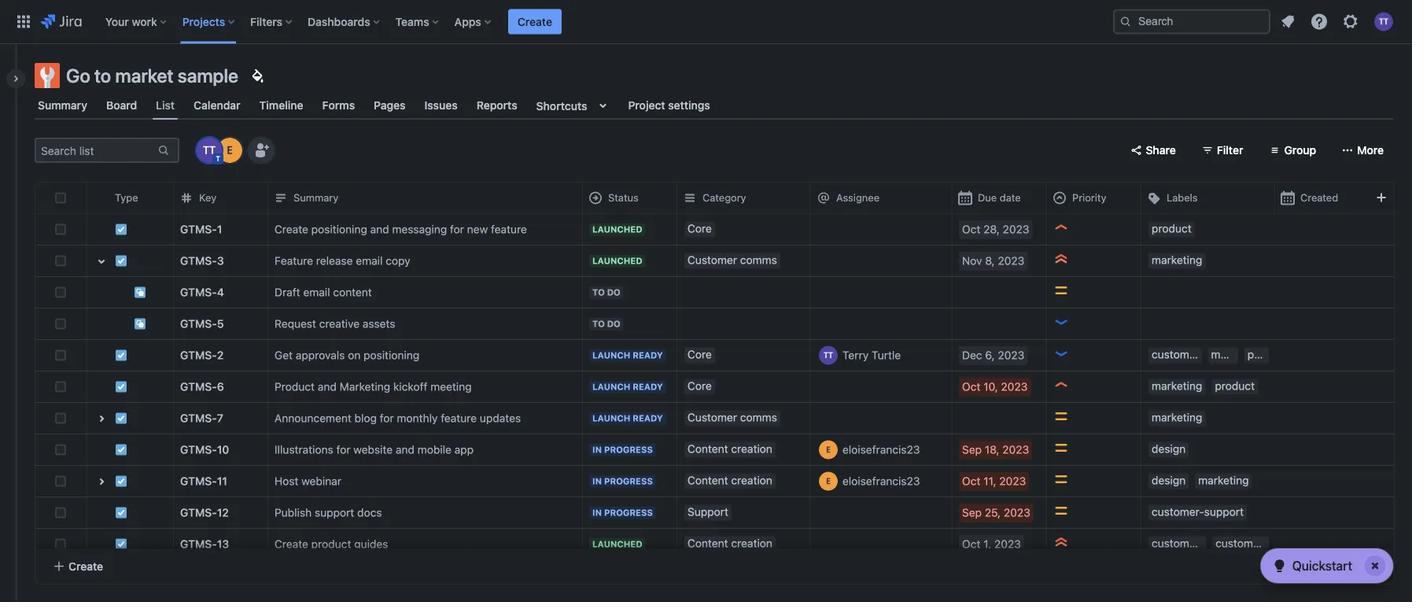 Task type: describe. For each thing, give the bounding box(es) containing it.
customer- for core
[[1152, 348, 1205, 361]]

your work
[[105, 15, 157, 28]]

forms
[[322, 99, 355, 112]]

gtms-3 link
[[180, 253, 224, 269]]

sub task image for gtms-5
[[134, 318, 146, 330]]

shortcuts button
[[533, 91, 616, 120]]

5
[[217, 317, 224, 330]]

eloisefrancis23 image
[[217, 138, 242, 163]]

row containing gtms-4
[[35, 276, 1413, 308]]

gtms-2 link
[[180, 347, 224, 363]]

your
[[105, 15, 129, 28]]

gtms-5 link
[[180, 316, 224, 332]]

ready for meeting
[[633, 382, 663, 392]]

key
[[199, 192, 217, 204]]

0 vertical spatial positioning
[[311, 223, 367, 236]]

monthly
[[397, 412, 438, 425]]

2 row from the top
[[35, 213, 1413, 246]]

feature release email copy
[[275, 254, 410, 267]]

banner containing your work
[[0, 0, 1413, 44]]

gtms-4 link
[[180, 284, 224, 300]]

1 launch from the top
[[593, 350, 631, 360]]

gtms- for 10
[[180, 443, 217, 456]]

notifications image
[[1279, 12, 1298, 31]]

calendar
[[194, 99, 241, 112]]

gtms- for 13
[[180, 537, 217, 550]]

gtms-4
[[180, 286, 224, 299]]

product
[[275, 380, 315, 393]]

ready for feature
[[633, 413, 663, 423]]

labels
[[1167, 192, 1198, 204]]

7 row from the top
[[35, 371, 1413, 403]]

due
[[978, 192, 997, 204]]

eloisefrancis23 for host webinar
[[843, 475, 920, 488]]

marketing
[[340, 380, 390, 393]]

settings
[[668, 99, 710, 112]]

turtle
[[872, 349, 901, 362]]

13
[[217, 537, 229, 550]]

set background color image
[[248, 66, 267, 85]]

gtms-11
[[180, 475, 227, 488]]

1 task image from the top
[[115, 255, 127, 267]]

to do for request creative assets
[[593, 319, 621, 329]]

create button inside primary element
[[508, 9, 562, 34]]

filter
[[1217, 144, 1244, 157]]

apps button
[[450, 9, 497, 34]]

project
[[628, 99, 665, 112]]

success for marketing
[[1205, 348, 1246, 361]]

group button
[[1259, 138, 1326, 163]]

draft
[[275, 286, 300, 299]]

projects button
[[178, 9, 241, 34]]

gtms- for 5
[[180, 317, 217, 330]]

on
[[348, 349, 361, 362]]

announcement blog for monthly feature updates
[[275, 412, 521, 425]]

2 content creation from the top
[[688, 474, 773, 487]]

issues
[[425, 99, 458, 112]]

summary link
[[35, 91, 90, 120]]

app
[[455, 443, 474, 456]]

0 vertical spatial email
[[356, 254, 383, 267]]

gtms-7 link
[[180, 410, 223, 426]]

approvals
[[296, 349, 345, 362]]

2 progress from the top
[[604, 476, 653, 486]]

core for meeting
[[688, 379, 712, 392]]

sample
[[178, 65, 238, 87]]

do for request creative assets
[[607, 319, 621, 329]]

illustrations for website and mobile app
[[275, 443, 474, 456]]

group
[[1285, 144, 1317, 157]]

1 horizontal spatial for
[[380, 412, 394, 425]]

customer comms for feature release email copy
[[688, 253, 777, 266]]

progress for docs
[[604, 508, 653, 518]]

publish
[[275, 506, 312, 519]]

0 vertical spatial customer-support
[[1152, 505, 1244, 518]]

launched for core
[[593, 224, 643, 235]]

launch ready for meeting
[[593, 382, 663, 392]]

host
[[275, 475, 299, 488]]

success for customer-support
[[1205, 537, 1246, 550]]

0 horizontal spatial and
[[318, 380, 337, 393]]

webinar
[[302, 475, 342, 488]]

create inside primary element
[[518, 15, 552, 28]]

0 vertical spatial summary
[[38, 99, 87, 112]]

open image
[[92, 472, 111, 491]]

docs
[[357, 506, 382, 519]]

customer- for content creation
[[1152, 537, 1205, 550]]

cell for gtms-11
[[87, 466, 173, 497]]

settings image
[[1342, 12, 1361, 31]]

0 horizontal spatial support
[[315, 506, 354, 519]]

tab list containing list
[[25, 91, 1403, 120]]

quickstart
[[1293, 558, 1353, 573]]

10 row from the top
[[35, 465, 1413, 497]]

blog
[[355, 412, 377, 425]]

marketing for announcement blog for monthly feature updates
[[1152, 411, 1203, 424]]

your profile and settings image
[[1375, 12, 1394, 31]]

task image for gtms-10
[[115, 443, 127, 456]]

1
[[217, 223, 222, 236]]

create product guides
[[275, 537, 388, 550]]

customer for announcement blog for monthly feature updates
[[688, 411, 737, 424]]

go to market sample
[[66, 65, 238, 87]]

in progress for website
[[593, 445, 653, 455]]

more button
[[1332, 138, 1394, 163]]

2 horizontal spatial for
[[450, 223, 464, 236]]

reports link
[[474, 91, 521, 120]]

reports
[[477, 99, 518, 112]]

gtms-1
[[180, 223, 222, 236]]

1 task image from the top
[[115, 223, 127, 236]]

gtms-10
[[180, 443, 229, 456]]

new
[[467, 223, 488, 236]]

host webinar
[[275, 475, 342, 488]]

pages
[[374, 99, 406, 112]]

gtms- for 6
[[180, 380, 217, 393]]

1 vertical spatial positioning
[[364, 349, 420, 362]]

gtms- for 4
[[180, 286, 217, 299]]

in for docs
[[593, 508, 602, 518]]

category
[[703, 192, 746, 204]]

copy
[[386, 254, 410, 267]]

2 in progress from the top
[[593, 476, 653, 486]]

open image
[[92, 409, 111, 428]]

project settings
[[628, 99, 710, 112]]

list
[[156, 99, 175, 112]]

content for website
[[688, 442, 728, 455]]

content creation for guides
[[688, 537, 773, 550]]

draft email content
[[275, 286, 372, 299]]

projects
[[182, 15, 225, 28]]

marketing for feature release email copy
[[1152, 253, 1203, 266]]

gtms-12
[[180, 506, 229, 519]]

gtms-6 link
[[180, 379, 224, 395]]

shortcuts
[[536, 99, 587, 112]]

type
[[115, 192, 138, 204]]

filters
[[250, 15, 283, 28]]

2 horizontal spatial support
[[1268, 537, 1308, 550]]

share
[[1146, 144, 1176, 157]]

issues link
[[421, 91, 461, 120]]

created
[[1301, 192, 1339, 204]]

collapse image
[[92, 252, 111, 271]]

feature
[[275, 254, 313, 267]]

11
[[217, 475, 227, 488]]

10
[[217, 443, 229, 456]]

get approvals on positioning
[[275, 349, 420, 362]]

mobile
[[418, 443, 452, 456]]

more
[[1358, 144, 1384, 157]]

gtms-10 link
[[180, 442, 229, 458]]

status
[[608, 192, 639, 204]]

1 horizontal spatial feature
[[491, 223, 527, 236]]

creation for website
[[731, 442, 773, 455]]

comms for announcement blog for monthly feature updates
[[740, 411, 777, 424]]

date
[[1000, 192, 1021, 204]]

1 launch ready from the top
[[593, 350, 663, 360]]

your work button
[[101, 9, 173, 34]]

progress for website
[[604, 445, 653, 455]]

announcement
[[275, 412, 352, 425]]

creative
[[319, 317, 360, 330]]

1 horizontal spatial support
[[1205, 505, 1244, 518]]

gtms-11 link
[[180, 473, 227, 489]]

2 content from the top
[[688, 474, 728, 487]]

row containing support
[[35, 497, 1413, 529]]

gtms-13
[[180, 537, 229, 550]]

table containing core
[[35, 182, 1413, 602]]

core for for
[[688, 222, 712, 235]]



Task type: vqa. For each thing, say whether or not it's contained in the screenshot.
modern
no



Task type: locate. For each thing, give the bounding box(es) containing it.
0 vertical spatial progress
[[604, 445, 653, 455]]

for right blog
[[380, 412, 394, 425]]

sub task image
[[134, 286, 146, 299], [134, 318, 146, 330]]

launched for customer comms
[[593, 256, 643, 266]]

0 vertical spatial content
[[688, 442, 728, 455]]

check image
[[1271, 556, 1290, 575]]

2 customer comms from the top
[[688, 411, 777, 424]]

1 vertical spatial design
[[1152, 474, 1186, 487]]

email left copy
[[356, 254, 383, 267]]

0 horizontal spatial email
[[303, 286, 330, 299]]

row
[[35, 182, 1413, 214], [35, 213, 1413, 246], [35, 245, 1413, 277], [35, 276, 1413, 308], [35, 308, 1413, 340], [35, 339, 1413, 371], [35, 371, 1413, 403], [35, 402, 1413, 434], [35, 434, 1413, 466], [35, 465, 1413, 497], [35, 497, 1413, 529], [35, 528, 1413, 560]]

product and marketing kickoff meeting
[[275, 380, 472, 393]]

1 horizontal spatial summary
[[294, 192, 339, 204]]

0 vertical spatial to do
[[593, 287, 621, 297]]

12 row from the top
[[35, 528, 1413, 560]]

gtms- down gtms-12 link
[[180, 537, 217, 550]]

row containing gtms-5
[[35, 308, 1413, 340]]

3 launch from the top
[[593, 413, 631, 423]]

0 horizontal spatial for
[[336, 443, 351, 456]]

creation
[[731, 442, 773, 455], [731, 474, 773, 487], [731, 537, 773, 550]]

8 gtms- from the top
[[180, 443, 217, 456]]

1 row from the top
[[35, 182, 1413, 214]]

2 vertical spatial progress
[[604, 508, 653, 518]]

task image for gtms-2
[[115, 349, 127, 362]]

gtms- for 11
[[180, 475, 217, 488]]

calendar link
[[191, 91, 244, 120]]

1 cell from the top
[[87, 246, 173, 276]]

summary up "release"
[[294, 192, 339, 204]]

2 vertical spatial core
[[688, 379, 712, 392]]

0 vertical spatial success
[[1205, 348, 1246, 361]]

1 vertical spatial content creation
[[688, 474, 773, 487]]

0 vertical spatial customer comms
[[688, 253, 777, 266]]

request creative assets
[[275, 317, 395, 330]]

due date
[[978, 192, 1021, 204]]

1 vertical spatial creation
[[731, 474, 773, 487]]

0 vertical spatial customer
[[688, 253, 737, 266]]

create button right apps popup button
[[508, 9, 562, 34]]

eloisefrancis23 for illustrations for website and mobile app
[[843, 443, 920, 456]]

0 vertical spatial in progress
[[593, 445, 653, 455]]

0 vertical spatial feature
[[491, 223, 527, 236]]

content creation for website
[[688, 442, 773, 455]]

3 row from the top
[[35, 245, 1413, 277]]

2 customer-success from the top
[[1152, 537, 1246, 550]]

illustrations
[[275, 443, 333, 456]]

gtms- for 2
[[180, 349, 217, 362]]

3 core from the top
[[688, 379, 712, 392]]

0 vertical spatial comms
[[740, 253, 777, 266]]

help image
[[1310, 12, 1329, 31]]

to for content
[[593, 287, 605, 297]]

dismiss quickstart image
[[1363, 553, 1388, 578]]

teams
[[396, 15, 429, 28]]

2 in from the top
[[593, 476, 602, 486]]

gtms- down gtms-7 link
[[180, 443, 217, 456]]

go
[[66, 65, 90, 87]]

2 vertical spatial ready
[[633, 413, 663, 423]]

board link
[[103, 91, 140, 120]]

1 vertical spatial feature
[[441, 412, 477, 425]]

share button
[[1121, 138, 1186, 163]]

customer-success for marketing
[[1152, 348, 1246, 361]]

1 to from the top
[[593, 287, 605, 297]]

2 vertical spatial cell
[[87, 466, 173, 497]]

updates
[[480, 412, 521, 425]]

customer-support
[[1152, 505, 1244, 518], [1216, 537, 1308, 550]]

board
[[106, 99, 137, 112]]

creation for guides
[[731, 537, 773, 550]]

to do for draft email content
[[593, 287, 621, 297]]

and down approvals
[[318, 380, 337, 393]]

1 vertical spatial launch
[[593, 382, 631, 392]]

0 vertical spatial do
[[607, 287, 621, 297]]

0 vertical spatial in
[[593, 445, 602, 455]]

for left website
[[336, 443, 351, 456]]

gtms-7
[[180, 412, 223, 425]]

3
[[217, 254, 224, 267]]

for left new
[[450, 223, 464, 236]]

website
[[354, 443, 393, 456]]

launch ready for feature
[[593, 413, 663, 423]]

in progress for docs
[[593, 508, 653, 518]]

and up copy
[[370, 223, 389, 236]]

2 launch from the top
[[593, 382, 631, 392]]

customer for feature release email copy
[[688, 253, 737, 266]]

content creation
[[688, 442, 773, 455], [688, 474, 773, 487], [688, 537, 773, 550]]

2 vertical spatial launch ready
[[593, 413, 663, 423]]

gtms- down 'gtms-6' 'link'
[[180, 412, 217, 425]]

marketing for product and marketing kickoff meeting
[[1152, 379, 1203, 392]]

gtms- for 1
[[180, 223, 217, 236]]

search image
[[1120, 15, 1132, 28]]

tab list
[[25, 91, 1403, 120]]

2 to do from the top
[[593, 319, 621, 329]]

to
[[94, 65, 111, 87]]

sub task image left gtms-5 link
[[134, 318, 146, 330]]

2 sub task image from the top
[[134, 318, 146, 330]]

terry turtle image
[[197, 138, 222, 163]]

3 ready from the top
[[633, 413, 663, 423]]

gtms- inside 'link'
[[180, 380, 217, 393]]

task image for gtms-13
[[115, 538, 127, 550]]

market
[[115, 65, 174, 87]]

0 horizontal spatial feature
[[441, 412, 477, 425]]

2 gtms- from the top
[[180, 254, 217, 267]]

3 gtms- from the top
[[180, 286, 217, 299]]

2 vertical spatial and
[[396, 443, 415, 456]]

primary element
[[9, 0, 1114, 44]]

support
[[1205, 505, 1244, 518], [315, 506, 354, 519], [1268, 537, 1308, 550]]

email right draft
[[303, 286, 330, 299]]

3 creation from the top
[[731, 537, 773, 550]]

1 vertical spatial to
[[593, 319, 605, 329]]

positioning
[[311, 223, 367, 236], [364, 349, 420, 362]]

1 vertical spatial customer
[[688, 411, 737, 424]]

to
[[593, 287, 605, 297], [593, 319, 605, 329]]

3 task image from the top
[[115, 380, 127, 393]]

4 task image from the top
[[115, 443, 127, 456]]

button to open the fields dropdown. open the fields dropdown to add fields to list view or create a new field image
[[1372, 188, 1391, 207]]

8 row from the top
[[35, 402, 1413, 434]]

1 in progress from the top
[[593, 445, 653, 455]]

work
[[132, 15, 157, 28]]

gtms-
[[180, 223, 217, 236], [180, 254, 217, 267], [180, 286, 217, 299], [180, 317, 217, 330], [180, 349, 217, 362], [180, 380, 217, 393], [180, 412, 217, 425], [180, 443, 217, 456], [180, 475, 217, 488], [180, 506, 217, 519], [180, 537, 217, 550]]

gtms- down gtms-3 link
[[180, 286, 217, 299]]

1 vertical spatial eloisefrancis23
[[843, 475, 920, 488]]

launch for feature
[[593, 413, 631, 423]]

1 vertical spatial content
[[688, 474, 728, 487]]

design for host webinar
[[1152, 474, 1186, 487]]

2 comms from the top
[[740, 411, 777, 424]]

4 task image from the top
[[115, 506, 127, 519]]

2 vertical spatial in
[[593, 508, 602, 518]]

task image
[[115, 255, 127, 267], [115, 349, 127, 362], [115, 380, 127, 393], [115, 443, 127, 456], [115, 538, 127, 550]]

do for draft email content
[[607, 287, 621, 297]]

terry turtle
[[843, 349, 901, 362]]

2 creation from the top
[[731, 474, 773, 487]]

request
[[275, 317, 316, 330]]

1 in from the top
[[593, 445, 602, 455]]

1 vertical spatial to do
[[593, 319, 621, 329]]

1 vertical spatial customer-support
[[1216, 537, 1308, 550]]

1 do from the top
[[607, 287, 621, 297]]

0 vertical spatial for
[[450, 223, 464, 236]]

1 vertical spatial cell
[[87, 403, 173, 434]]

9 gtms- from the top
[[180, 475, 217, 488]]

Search field
[[1114, 9, 1271, 34]]

launch
[[593, 350, 631, 360], [593, 382, 631, 392], [593, 413, 631, 423]]

positioning up feature release email copy
[[311, 223, 367, 236]]

5 gtms- from the top
[[180, 349, 217, 362]]

10 gtms- from the top
[[180, 506, 217, 519]]

1 customer comms from the top
[[688, 253, 777, 266]]

0 vertical spatial cell
[[87, 246, 173, 276]]

customer comms for announcement blog for monthly feature updates
[[688, 411, 777, 424]]

sub task image for gtms-4
[[134, 286, 146, 299]]

1 eloisefrancis23 from the top
[[843, 443, 920, 456]]

1 vertical spatial launched
[[593, 256, 643, 266]]

customer-success for customer-support
[[1152, 537, 1246, 550]]

customer comms
[[688, 253, 777, 266], [688, 411, 777, 424]]

1 vertical spatial in progress
[[593, 476, 653, 486]]

gtms- down gtms-10 link
[[180, 475, 217, 488]]

gtms- for 7
[[180, 412, 217, 425]]

cell down type
[[87, 246, 173, 276]]

3 launched from the top
[[593, 539, 643, 549]]

2 vertical spatial content creation
[[688, 537, 773, 550]]

forms link
[[319, 91, 358, 120]]

0 vertical spatial creation
[[731, 442, 773, 455]]

1 vertical spatial create button
[[35, 549, 1394, 584]]

2 ready from the top
[[633, 382, 663, 392]]

gtms- down gtms-1 "link"
[[180, 254, 217, 267]]

6
[[217, 380, 224, 393]]

1 vertical spatial comms
[[740, 411, 777, 424]]

filters button
[[246, 9, 298, 34]]

3 in from the top
[[593, 508, 602, 518]]

1 vertical spatial and
[[318, 380, 337, 393]]

timeline link
[[256, 91, 307, 120]]

3 progress from the top
[[604, 508, 653, 518]]

1 horizontal spatial email
[[356, 254, 383, 267]]

4 gtms- from the top
[[180, 317, 217, 330]]

design
[[1152, 442, 1186, 455], [1152, 474, 1186, 487]]

0 horizontal spatial summary
[[38, 99, 87, 112]]

4 row from the top
[[35, 276, 1413, 308]]

3 content creation from the top
[[688, 537, 773, 550]]

filter button
[[1192, 138, 1253, 163]]

0 vertical spatial content creation
[[688, 442, 773, 455]]

Search list text field
[[36, 139, 156, 161]]

positioning down 'assets'
[[364, 349, 420, 362]]

2 vertical spatial in progress
[[593, 508, 653, 518]]

0 vertical spatial core
[[688, 222, 712, 235]]

0 vertical spatial create button
[[508, 9, 562, 34]]

2 to from the top
[[593, 319, 605, 329]]

gtms- down gtms-2 link at bottom
[[180, 380, 217, 393]]

table
[[35, 182, 1413, 602]]

2 vertical spatial content
[[688, 537, 728, 550]]

customer-
[[1152, 348, 1205, 361], [1152, 505, 1205, 518], [1152, 537, 1205, 550], [1216, 537, 1268, 550]]

12
[[217, 506, 229, 519]]

3 content from the top
[[688, 537, 728, 550]]

do
[[607, 287, 621, 297], [607, 319, 621, 329]]

sidebar navigation image
[[0, 63, 35, 94]]

2 success from the top
[[1205, 537, 1246, 550]]

to do
[[593, 287, 621, 297], [593, 319, 621, 329]]

2 task image from the top
[[115, 349, 127, 362]]

1 content creation from the top
[[688, 442, 773, 455]]

cell down open icon
[[87, 466, 173, 497]]

1 gtms- from the top
[[180, 223, 217, 236]]

gtms- down gtms-5 link
[[180, 349, 217, 362]]

0 vertical spatial launch ready
[[593, 350, 663, 360]]

summary inside table
[[294, 192, 339, 204]]

apps
[[455, 15, 481, 28]]

customer
[[688, 253, 737, 266], [688, 411, 737, 424]]

1 launched from the top
[[593, 224, 643, 235]]

gtms- for 12
[[180, 506, 217, 519]]

5 task image from the top
[[115, 538, 127, 550]]

3 launch ready from the top
[[593, 413, 663, 423]]

messaging
[[392, 223, 447, 236]]

1 horizontal spatial and
[[370, 223, 389, 236]]

comms for feature release email copy
[[740, 253, 777, 266]]

3 cell from the top
[[87, 466, 173, 497]]

ready
[[633, 350, 663, 360], [633, 382, 663, 392], [633, 413, 663, 423]]

sub task image left gtms-4 link
[[134, 286, 146, 299]]

2 vertical spatial for
[[336, 443, 351, 456]]

6 row from the top
[[35, 339, 1413, 371]]

1 success from the top
[[1205, 348, 1246, 361]]

0 vertical spatial design
[[1152, 442, 1186, 455]]

project settings link
[[625, 91, 714, 120]]

1 content from the top
[[688, 442, 728, 455]]

1 to do from the top
[[593, 287, 621, 297]]

task image
[[115, 223, 127, 236], [115, 412, 127, 425], [115, 475, 127, 488], [115, 506, 127, 519]]

1 vertical spatial in
[[593, 476, 602, 486]]

and left mobile
[[396, 443, 415, 456]]

cell
[[87, 246, 173, 276], [87, 403, 173, 434], [87, 466, 173, 497]]

feature up app
[[441, 412, 477, 425]]

0 vertical spatial launch
[[593, 350, 631, 360]]

eloisefrancis23
[[843, 443, 920, 456], [843, 475, 920, 488]]

launched for content creation
[[593, 539, 643, 549]]

create button down support
[[35, 549, 1394, 584]]

row containing type
[[35, 182, 1413, 214]]

3 in progress from the top
[[593, 508, 653, 518]]

1 creation from the top
[[731, 442, 773, 455]]

1 vertical spatial email
[[303, 286, 330, 299]]

publish support docs
[[275, 506, 382, 519]]

banner
[[0, 0, 1413, 44]]

1 comms from the top
[[740, 253, 777, 266]]

add people image
[[252, 141, 271, 160]]

1 vertical spatial customer-success
[[1152, 537, 1246, 550]]

2 launched from the top
[[593, 256, 643, 266]]

0 vertical spatial ready
[[633, 350, 663, 360]]

progress
[[604, 445, 653, 455], [604, 476, 653, 486], [604, 508, 653, 518]]

customer-success
[[1152, 348, 1246, 361], [1152, 537, 1246, 550]]

2 vertical spatial launched
[[593, 539, 643, 549]]

1 vertical spatial do
[[607, 319, 621, 329]]

2 eloisefrancis23 from the top
[[843, 475, 920, 488]]

11 gtms- from the top
[[180, 537, 217, 550]]

to for assets
[[593, 319, 605, 329]]

assignee
[[837, 192, 880, 204]]

2 horizontal spatial and
[[396, 443, 415, 456]]

gtms- down gtms-4 link
[[180, 317, 217, 330]]

get
[[275, 349, 293, 362]]

task image for gtms-6
[[115, 380, 127, 393]]

5 row from the top
[[35, 308, 1413, 340]]

1 vertical spatial customer comms
[[688, 411, 777, 424]]

0 vertical spatial eloisefrancis23
[[843, 443, 920, 456]]

design for illustrations for website and mobile app
[[1152, 442, 1186, 455]]

3 task image from the top
[[115, 475, 127, 488]]

11 row from the top
[[35, 497, 1413, 529]]

1 customer-success from the top
[[1152, 348, 1246, 361]]

in for website
[[593, 445, 602, 455]]

0 vertical spatial launched
[[593, 224, 643, 235]]

and
[[370, 223, 389, 236], [318, 380, 337, 393], [396, 443, 415, 456]]

9 row from the top
[[35, 434, 1413, 466]]

gtms- for 3
[[180, 254, 217, 267]]

0 vertical spatial to
[[593, 287, 605, 297]]

1 sub task image from the top
[[134, 286, 146, 299]]

appswitcher icon image
[[14, 12, 33, 31]]

1 vertical spatial ready
[[633, 382, 663, 392]]

gtms- up gtms-3
[[180, 223, 217, 236]]

6 gtms- from the top
[[180, 380, 217, 393]]

1 progress from the top
[[604, 445, 653, 455]]

launch for meeting
[[593, 382, 631, 392]]

2 vertical spatial creation
[[731, 537, 773, 550]]

gtms- down gtms-11 link
[[180, 506, 217, 519]]

customer- for support
[[1152, 505, 1205, 518]]

1 vertical spatial summary
[[294, 192, 339, 204]]

1 customer from the top
[[688, 253, 737, 266]]

feature right new
[[491, 223, 527, 236]]

2 vertical spatial launch
[[593, 413, 631, 423]]

2 core from the top
[[688, 348, 712, 361]]

jira image
[[41, 12, 82, 31], [41, 12, 82, 31]]

1 vertical spatial core
[[688, 348, 712, 361]]

1 vertical spatial for
[[380, 412, 394, 425]]

dashboards
[[308, 15, 370, 28]]

1 ready from the top
[[633, 350, 663, 360]]

kickoff
[[393, 380, 428, 393]]

1 vertical spatial success
[[1205, 537, 1246, 550]]

1 design from the top
[[1152, 442, 1186, 455]]

1 vertical spatial launch ready
[[593, 382, 663, 392]]

teams button
[[391, 9, 445, 34]]

cell for gtms-7
[[87, 403, 173, 434]]

summary down go at the left of the page
[[38, 99, 87, 112]]

content for guides
[[688, 537, 728, 550]]

0 vertical spatial and
[[370, 223, 389, 236]]

launch ready
[[593, 350, 663, 360], [593, 382, 663, 392], [593, 413, 663, 423]]

2
[[217, 349, 224, 362]]

2 design from the top
[[1152, 474, 1186, 487]]

1 vertical spatial sub task image
[[134, 318, 146, 330]]

gtms-12 link
[[180, 505, 229, 521]]

2 launch ready from the top
[[593, 382, 663, 392]]

1 vertical spatial progress
[[604, 476, 653, 486]]

0 vertical spatial sub task image
[[134, 286, 146, 299]]

2 do from the top
[[607, 319, 621, 329]]

7 gtms- from the top
[[180, 412, 217, 425]]

2 customer from the top
[[688, 411, 737, 424]]

2 task image from the top
[[115, 412, 127, 425]]

content
[[333, 286, 372, 299]]

1 core from the top
[[688, 222, 712, 235]]

0 vertical spatial customer-success
[[1152, 348, 1246, 361]]

2 cell from the top
[[87, 403, 173, 434]]

gtms-5
[[180, 317, 224, 330]]

cell up open image
[[87, 403, 173, 434]]

comms
[[740, 253, 777, 266], [740, 411, 777, 424]]

cell for gtms-3
[[87, 246, 173, 276]]

gtms- inside "link"
[[180, 223, 217, 236]]

email
[[356, 254, 383, 267], [303, 286, 330, 299]]



